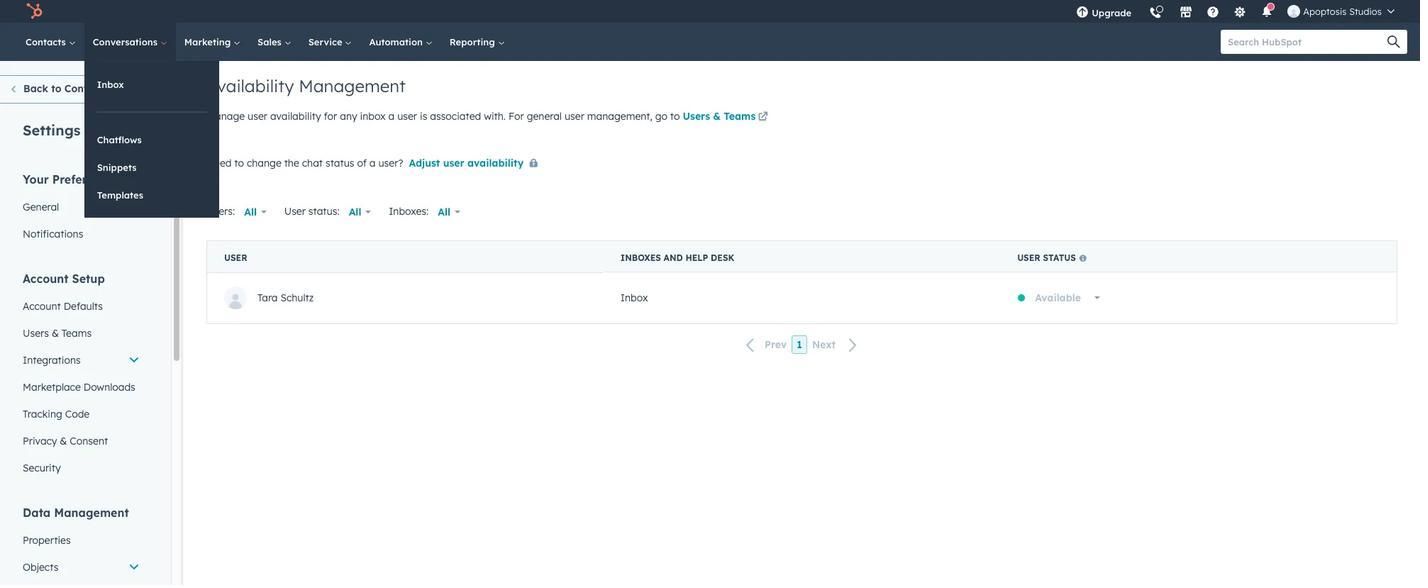 Task type: vqa. For each thing, say whether or not it's contained in the screenshot.
the Studios
yes



Task type: describe. For each thing, give the bounding box(es) containing it.
next button
[[808, 336, 867, 355]]

account for account defaults
[[23, 300, 61, 313]]

for
[[324, 110, 337, 123]]

tara schultz
[[258, 292, 314, 304]]

chat
[[302, 157, 323, 170]]

1 vertical spatial a
[[370, 157, 376, 170]]

inbox inside conversations menu
[[97, 79, 124, 90]]

teams for management
[[724, 110, 756, 123]]

account setup
[[23, 272, 105, 286]]

sales
[[258, 36, 284, 48]]

marketplaces image
[[1180, 6, 1193, 19]]

management,
[[588, 110, 653, 123]]

privacy & consent link
[[14, 428, 148, 455]]

marketplace downloads link
[[14, 374, 148, 401]]

user?
[[379, 157, 403, 170]]

user down availability
[[248, 110, 268, 123]]

user left is on the top left
[[398, 110, 417, 123]]

data management element
[[14, 505, 148, 586]]

privacy & consent
[[23, 435, 108, 448]]

users & teams link for setup
[[14, 320, 148, 347]]

general link
[[14, 194, 148, 221]]

security
[[23, 462, 61, 475]]

code
[[65, 408, 90, 421]]

availability
[[207, 75, 294, 97]]

teams for setup
[[62, 327, 92, 340]]

automation link
[[361, 23, 441, 61]]

available button
[[1026, 284, 1110, 312]]

tracking code
[[23, 408, 90, 421]]

service
[[309, 36, 345, 48]]

help image
[[1207, 6, 1220, 19]]

all for users:
[[244, 206, 257, 219]]

privacy
[[23, 435, 57, 448]]

prev
[[765, 339, 787, 352]]

users for availability management
[[683, 110, 711, 123]]

data
[[23, 506, 51, 520]]

inboxes and help desk
[[621, 253, 735, 263]]

all button for user status:
[[340, 198, 381, 226]]

settings
[[23, 121, 81, 139]]

reporting link
[[441, 23, 513, 61]]

tracking
[[23, 408, 62, 421]]

studios
[[1350, 6, 1383, 17]]

user
[[284, 205, 306, 218]]

templates link
[[84, 182, 219, 209]]

chatflows
[[97, 134, 142, 145]]

conversations
[[93, 36, 160, 48]]

schultz
[[281, 292, 314, 304]]

tara schultz image
[[1288, 5, 1301, 18]]

need
[[207, 157, 232, 170]]

inbox
[[360, 110, 386, 123]]

contacts link
[[17, 23, 84, 61]]

for
[[509, 110, 524, 123]]

users for account setup
[[23, 327, 49, 340]]

associated
[[430, 110, 481, 123]]

calling icon button
[[1144, 1, 1168, 22]]

availability for manage
[[270, 110, 321, 123]]

marketing link
[[176, 23, 249, 61]]

users & teams for setup
[[23, 327, 92, 340]]

preferences
[[52, 172, 119, 187]]

defaults
[[64, 300, 103, 313]]

properties link
[[14, 527, 148, 554]]

& for management
[[714, 110, 721, 123]]

automation
[[369, 36, 426, 48]]

user for user status
[[1018, 253, 1041, 263]]

properties
[[23, 534, 71, 547]]

of
[[357, 157, 367, 170]]

apoptosis studios
[[1304, 6, 1383, 17]]

inboxes
[[621, 253, 661, 263]]

calling icon image
[[1150, 7, 1163, 20]]

prev button
[[738, 336, 792, 355]]

notifications button
[[1256, 0, 1280, 23]]

status
[[1044, 253, 1077, 263]]

marketing
[[184, 36, 234, 48]]

data management
[[23, 506, 129, 520]]

objects button
[[14, 554, 148, 581]]

1 vertical spatial contacts
[[64, 82, 108, 95]]

pagination navigation
[[207, 336, 1398, 355]]

your preferences
[[23, 172, 119, 187]]

hubspot image
[[26, 3, 43, 20]]

inbox link
[[84, 71, 219, 98]]

available
[[1036, 292, 1082, 304]]

marketplace
[[23, 381, 81, 394]]

users & teams for management
[[683, 110, 756, 123]]

is
[[420, 110, 428, 123]]

account defaults link
[[14, 293, 148, 320]]

objects
[[23, 561, 58, 574]]

consent
[[70, 435, 108, 448]]

conversations link
[[84, 23, 176, 61]]

adjust user availability button
[[409, 155, 544, 173]]

notifications
[[23, 228, 83, 241]]

users & teams link for management
[[683, 109, 771, 126]]

manage user availability for any inbox a user is associated with. for general user management, go to
[[207, 110, 683, 123]]



Task type: locate. For each thing, give the bounding box(es) containing it.
sales link
[[249, 23, 300, 61]]

apoptosis
[[1304, 6, 1347, 17]]

marketplace downloads
[[23, 381, 135, 394]]

0 horizontal spatial users
[[23, 327, 49, 340]]

inbox
[[97, 79, 124, 90], [621, 292, 648, 304]]

1 horizontal spatial users & teams
[[683, 110, 756, 123]]

1 horizontal spatial to
[[234, 157, 244, 170]]

adjust user availability
[[409, 157, 524, 170]]

0 horizontal spatial management
[[54, 506, 129, 520]]

& for setup
[[52, 327, 59, 340]]

to for need to change the chat status of a user?
[[234, 157, 244, 170]]

availability inside button
[[468, 157, 524, 170]]

0 vertical spatial inbox
[[97, 79, 124, 90]]

next
[[813, 339, 836, 352]]

all button left inboxes:
[[340, 198, 381, 226]]

management up properties link
[[54, 506, 129, 520]]

any
[[340, 110, 357, 123]]

snippets link
[[84, 154, 219, 181]]

contacts down hubspot link at the top left of page
[[26, 36, 69, 48]]

go
[[656, 110, 668, 123]]

management up any
[[299, 75, 406, 97]]

2 vertical spatial &
[[60, 435, 67, 448]]

0 horizontal spatial availability
[[270, 110, 321, 123]]

snippets
[[97, 162, 137, 173]]

to
[[51, 82, 61, 95], [671, 110, 680, 123], [234, 157, 244, 170]]

0 vertical spatial users
[[683, 110, 711, 123]]

availability management
[[207, 75, 406, 97]]

management
[[299, 75, 406, 97], [54, 506, 129, 520]]

0 vertical spatial contacts
[[26, 36, 69, 48]]

desk
[[711, 253, 735, 263]]

service link
[[300, 23, 361, 61]]

1 horizontal spatial users & teams link
[[683, 109, 771, 126]]

1 horizontal spatial availability
[[468, 157, 524, 170]]

Search HubSpot search field
[[1221, 30, 1395, 54]]

conversations menu
[[84, 61, 219, 218]]

management for data management
[[54, 506, 129, 520]]

inbox down conversations
[[97, 79, 124, 90]]

general
[[527, 110, 562, 123]]

all right users:
[[244, 206, 257, 219]]

settings link
[[1226, 0, 1256, 23]]

with.
[[484, 110, 506, 123]]

users up the integrations
[[23, 327, 49, 340]]

to right go
[[671, 110, 680, 123]]

user
[[1018, 253, 1041, 263], [224, 253, 247, 263]]

1 button
[[792, 336, 808, 354]]

contacts right back
[[64, 82, 108, 95]]

0 vertical spatial to
[[51, 82, 61, 95]]

user left status
[[1018, 253, 1041, 263]]

0 horizontal spatial &
[[52, 327, 59, 340]]

to right back
[[51, 82, 61, 95]]

help button
[[1202, 0, 1226, 23]]

your preferences element
[[14, 172, 148, 248]]

0 horizontal spatial inbox
[[97, 79, 124, 90]]

all button for users:
[[235, 198, 276, 226]]

a
[[389, 110, 395, 123], [370, 157, 376, 170]]

user for user
[[224, 253, 247, 263]]

menu
[[1068, 0, 1404, 28]]

1 horizontal spatial teams
[[724, 110, 756, 123]]

0 vertical spatial availability
[[270, 110, 321, 123]]

contacts inside "link"
[[26, 36, 69, 48]]

account setup element
[[14, 271, 148, 482]]

user right general
[[565, 110, 585, 123]]

0 horizontal spatial user
[[224, 253, 247, 263]]

& right privacy
[[60, 435, 67, 448]]

1 horizontal spatial inbox
[[621, 292, 648, 304]]

user inside button
[[443, 157, 465, 170]]

2 account from the top
[[23, 300, 61, 313]]

2 vertical spatial to
[[234, 157, 244, 170]]

1 link opens in a new window image from the top
[[759, 109, 768, 126]]

0 vertical spatial users & teams
[[683, 110, 756, 123]]

notifications link
[[14, 221, 148, 248]]

1 all button from the left
[[235, 198, 276, 226]]

1
[[797, 339, 803, 351]]

a right the of
[[370, 157, 376, 170]]

account
[[23, 272, 69, 286], [23, 300, 61, 313]]

upgrade
[[1092, 7, 1132, 18]]

users right go
[[683, 110, 711, 123]]

1 horizontal spatial all button
[[340, 198, 381, 226]]

help
[[686, 253, 709, 263]]

0 vertical spatial &
[[714, 110, 721, 123]]

0 vertical spatial teams
[[724, 110, 756, 123]]

0 vertical spatial a
[[389, 110, 395, 123]]

downloads
[[84, 381, 135, 394]]

all button left user
[[235, 198, 276, 226]]

1 vertical spatial account
[[23, 300, 61, 313]]

adjust
[[409, 157, 440, 170]]

users
[[683, 110, 711, 123], [23, 327, 49, 340]]

1 vertical spatial management
[[54, 506, 129, 520]]

the
[[284, 157, 299, 170]]

all for user status:
[[349, 206, 362, 219]]

users & teams link right go
[[683, 109, 771, 126]]

upgrade image
[[1077, 6, 1090, 19]]

users & teams inside account setup element
[[23, 327, 92, 340]]

teams inside account setup element
[[62, 327, 92, 340]]

templates
[[97, 189, 143, 201]]

0 vertical spatial management
[[299, 75, 406, 97]]

back to contacts link
[[0, 75, 118, 104]]

3 all from the left
[[438, 206, 451, 219]]

1 account from the top
[[23, 272, 69, 286]]

settings image
[[1234, 6, 1247, 19]]

teams
[[724, 110, 756, 123], [62, 327, 92, 340]]

1 user from the left
[[1018, 253, 1041, 263]]

users & teams
[[683, 110, 756, 123], [23, 327, 92, 340]]

apoptosis studios button
[[1280, 0, 1404, 23]]

search image
[[1388, 35, 1401, 48]]

1 vertical spatial teams
[[62, 327, 92, 340]]

to right need
[[234, 157, 244, 170]]

2 all button from the left
[[340, 198, 381, 226]]

account up account defaults
[[23, 272, 69, 286]]

1 horizontal spatial users
[[683, 110, 711, 123]]

menu containing apoptosis studios
[[1068, 0, 1404, 28]]

to inside back to contacts link
[[51, 82, 61, 95]]

0 horizontal spatial a
[[370, 157, 376, 170]]

1 vertical spatial users & teams link
[[14, 320, 148, 347]]

user status:
[[284, 205, 340, 218]]

users & teams right go
[[683, 110, 756, 123]]

management for availability management
[[299, 75, 406, 97]]

hubspot link
[[17, 3, 53, 20]]

1 vertical spatial availability
[[468, 157, 524, 170]]

1 horizontal spatial management
[[299, 75, 406, 97]]

2 link opens in a new window image from the top
[[759, 112, 768, 123]]

1 horizontal spatial a
[[389, 110, 395, 123]]

1 vertical spatial users
[[23, 327, 49, 340]]

3 all button from the left
[[429, 198, 470, 226]]

users & teams up the integrations
[[23, 327, 92, 340]]

status:
[[309, 205, 340, 218]]

account defaults
[[23, 300, 103, 313]]

0 horizontal spatial all button
[[235, 198, 276, 226]]

link opens in a new window image inside "users & teams" link
[[759, 112, 768, 123]]

users & teams link down defaults
[[14, 320, 148, 347]]

tracking code link
[[14, 401, 148, 428]]

your
[[23, 172, 49, 187]]

user status
[[1018, 253, 1077, 263]]

0 horizontal spatial all
[[244, 206, 257, 219]]

2 horizontal spatial &
[[714, 110, 721, 123]]

0 vertical spatial users & teams link
[[683, 109, 771, 126]]

1 vertical spatial to
[[671, 110, 680, 123]]

users inside account setup element
[[23, 327, 49, 340]]

need to change the chat status of a user?
[[207, 157, 403, 170]]

all right status: at left top
[[349, 206, 362, 219]]

0 vertical spatial account
[[23, 272, 69, 286]]

&
[[714, 110, 721, 123], [52, 327, 59, 340], [60, 435, 67, 448]]

0 horizontal spatial users & teams link
[[14, 320, 148, 347]]

user right adjust on the left of the page
[[443, 157, 465, 170]]

all button for inboxes:
[[429, 198, 470, 226]]

back to contacts
[[23, 82, 108, 95]]

notifications image
[[1261, 6, 1274, 19]]

contacts
[[26, 36, 69, 48], [64, 82, 108, 95]]

& right go
[[714, 110, 721, 123]]

1 all from the left
[[244, 206, 257, 219]]

1 vertical spatial inbox
[[621, 292, 648, 304]]

account down account setup
[[23, 300, 61, 313]]

0 horizontal spatial teams
[[62, 327, 92, 340]]

security link
[[14, 455, 148, 482]]

to for back to contacts
[[51, 82, 61, 95]]

integrations
[[23, 354, 81, 367]]

all right inboxes:
[[438, 206, 451, 219]]

1 vertical spatial &
[[52, 327, 59, 340]]

users:
[[207, 205, 235, 218]]

2 all from the left
[[349, 206, 362, 219]]

2 horizontal spatial all
[[438, 206, 451, 219]]

1 horizontal spatial user
[[1018, 253, 1041, 263]]

a right inbox
[[389, 110, 395, 123]]

0 horizontal spatial users & teams
[[23, 327, 92, 340]]

tara
[[258, 292, 278, 304]]

availability for adjust
[[468, 157, 524, 170]]

inboxes:
[[389, 205, 429, 218]]

link opens in a new window image
[[759, 109, 768, 126], [759, 112, 768, 123]]

change
[[247, 157, 282, 170]]

& up the integrations
[[52, 327, 59, 340]]

2 user from the left
[[224, 253, 247, 263]]

inbox down 'inboxes'
[[621, 292, 648, 304]]

all button down adjust user availability
[[429, 198, 470, 226]]

integrations button
[[14, 347, 148, 374]]

account for account setup
[[23, 272, 69, 286]]

and
[[664, 253, 683, 263]]

0 horizontal spatial to
[[51, 82, 61, 95]]

marketplaces button
[[1172, 0, 1202, 23]]

1 horizontal spatial all
[[349, 206, 362, 219]]

availability down availability management
[[270, 110, 321, 123]]

all for inboxes:
[[438, 206, 451, 219]]

setup
[[72, 272, 105, 286]]

1 horizontal spatial &
[[60, 435, 67, 448]]

general
[[23, 201, 59, 214]]

availability down with.
[[468, 157, 524, 170]]

manage
[[207, 110, 245, 123]]

user down users:
[[224, 253, 247, 263]]

status
[[326, 157, 355, 170]]

2 horizontal spatial all button
[[429, 198, 470, 226]]

2 horizontal spatial to
[[671, 110, 680, 123]]

1 vertical spatial users & teams
[[23, 327, 92, 340]]



